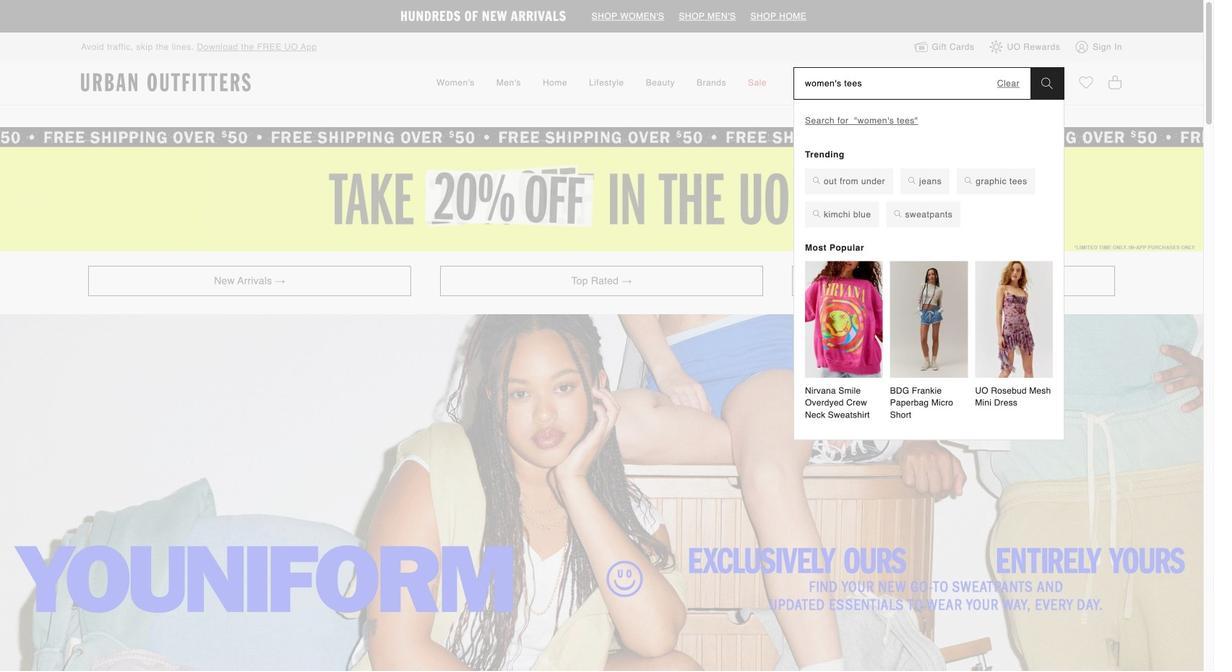 Task type: describe. For each thing, give the bounding box(es) containing it.
Search text field
[[795, 68, 998, 99]]

bdg frankie paperbag micro short image
[[891, 261, 969, 378]]

trending group
[[806, 168, 1054, 235]]

nirvana smile overdyed crew neck sweatshirt image
[[806, 261, 884, 378]]



Task type: locate. For each thing, give the bounding box(es) containing it.
20% off app image
[[0, 147, 1204, 252]]

favorites image
[[1080, 75, 1094, 91]]

group
[[806, 261, 1054, 425]]

urban outfitters image
[[81, 73, 251, 92]]

shop youniform image
[[0, 314, 1204, 672]]

free ship image
[[0, 127, 1204, 147]]

None search field
[[795, 68, 1031, 99]]

uo rosebud mesh mini dress image
[[976, 261, 1054, 378]]

main navigation element
[[307, 62, 898, 105]]

my shopping bag image
[[1109, 75, 1123, 91]]

search image
[[1042, 78, 1054, 89]]



Task type: vqa. For each thing, say whether or not it's contained in the screenshot.
UO Rosebud Mesh Mini Dress image on the right
yes



